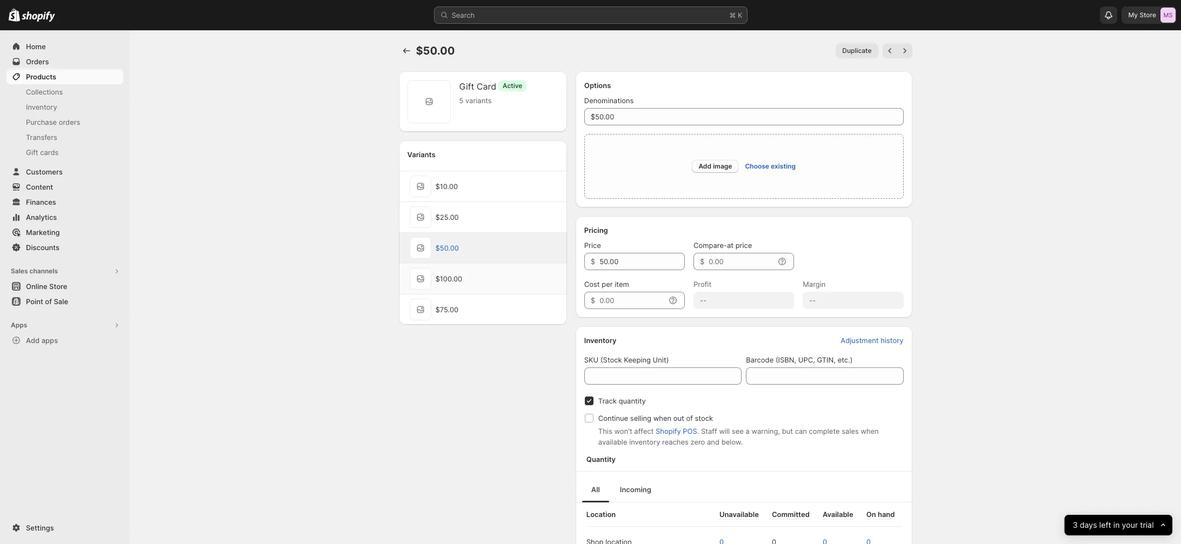 Task type: describe. For each thing, give the bounding box(es) containing it.
online store link
[[6, 279, 123, 294]]

gift for gift card
[[459, 81, 474, 92]]

settings link
[[6, 521, 123, 536]]

Cost per item text field
[[600, 292, 666, 309]]

add for add apps
[[26, 336, 40, 345]]

Barcode (ISBN, UPC, GTIN, etc.) text field
[[746, 368, 904, 385]]

on
[[867, 510, 876, 519]]

purchase
[[26, 118, 57, 127]]

a
[[746, 427, 750, 436]]

transfers
[[26, 133, 57, 142]]

my
[[1129, 11, 1138, 19]]

$100.00 link
[[399, 264, 567, 294]]

options
[[584, 81, 611, 90]]

apps
[[11, 321, 27, 329]]

item
[[615, 280, 629, 289]]

products
[[26, 72, 56, 81]]

gift card
[[459, 81, 496, 92]]

my store
[[1129, 11, 1156, 19]]

gtin,
[[817, 356, 836, 364]]

orders link
[[6, 54, 123, 69]]

won't
[[614, 427, 632, 436]]

days
[[1080, 520, 1098, 530]]

online store button
[[0, 279, 130, 294]]

channels
[[29, 267, 58, 275]]

continue selling when out of stock
[[598, 414, 713, 423]]

customers link
[[6, 164, 123, 179]]

and
[[707, 438, 720, 447]]

margin
[[803, 280, 826, 289]]

but
[[782, 427, 793, 436]]

store for online store
[[49, 282, 67, 291]]

choose existing
[[745, 162, 796, 170]]

⌘
[[730, 11, 736, 19]]

settings
[[26, 524, 54, 533]]

adjustment history link
[[834, 333, 910, 348]]

track
[[598, 397, 617, 405]]

all
[[591, 486, 600, 494]]

sale
[[54, 297, 68, 306]]

choose existing button
[[745, 162, 796, 170]]

add for add image
[[699, 162, 712, 170]]

$25.00
[[436, 213, 459, 222]]

adjustment
[[841, 336, 879, 345]]

finances
[[26, 198, 56, 207]]

orders
[[26, 57, 49, 66]]

finances link
[[6, 195, 123, 210]]

trial
[[1141, 520, 1154, 530]]

upc,
[[798, 356, 815, 364]]

sales
[[842, 427, 859, 436]]

inventory
[[629, 438, 660, 447]]

on hand
[[867, 510, 895, 519]]

price
[[736, 241, 752, 250]]

customers
[[26, 168, 63, 176]]

$ for cost per item
[[591, 296, 595, 305]]

add apps button
[[6, 333, 123, 348]]

$100.00
[[436, 275, 462, 283]]

0 vertical spatial when
[[653, 414, 672, 423]]

warning,
[[752, 427, 780, 436]]

collections link
[[6, 84, 123, 99]]

duplicate
[[842, 46, 872, 55]]

per
[[602, 280, 613, 289]]

cost
[[584, 280, 600, 289]]

0 horizontal spatial shopify image
[[9, 9, 20, 22]]

point of sale link
[[6, 294, 123, 309]]

0 vertical spatial inventory
[[26, 103, 57, 111]]

hand
[[878, 510, 895, 519]]

see
[[732, 427, 744, 436]]

cost per item
[[584, 280, 629, 289]]

sku
[[584, 356, 599, 364]]

0 vertical spatial $50.00
[[416, 44, 455, 57]]

committed
[[772, 510, 810, 519]]

Denominations text field
[[584, 108, 904, 125]]

⌘ k
[[730, 11, 743, 19]]

marketing link
[[6, 225, 123, 240]]

compare-at price
[[694, 241, 752, 250]]

existing
[[771, 162, 796, 170]]

discounts
[[26, 243, 59, 252]]

can
[[795, 427, 807, 436]]

etc.)
[[838, 356, 853, 364]]

content link
[[6, 179, 123, 195]]

add image
[[699, 162, 732, 170]]

affect
[[634, 427, 654, 436]]



Task type: vqa. For each thing, say whether or not it's contained in the screenshot.
'text field'
no



Task type: locate. For each thing, give the bounding box(es) containing it.
Compare-at price text field
[[709, 253, 775, 270]]

Profit text field
[[694, 292, 794, 309]]

$25.00 link
[[399, 202, 567, 232]]

when up shopify at the bottom of page
[[653, 414, 672, 423]]

(isbn,
[[776, 356, 796, 364]]

0 horizontal spatial when
[[653, 414, 672, 423]]

store
[[1140, 11, 1156, 19], [49, 282, 67, 291]]

1 vertical spatial store
[[49, 282, 67, 291]]

staff
[[701, 427, 717, 436]]

quantity
[[619, 397, 646, 405]]

will
[[719, 427, 730, 436]]

store right my
[[1140, 11, 1156, 19]]

0 vertical spatial gift
[[459, 81, 474, 92]]

cards
[[40, 148, 59, 157]]

card
[[477, 81, 496, 92]]

orders
[[59, 118, 80, 127]]

3 days left in your trial button
[[1065, 515, 1173, 536]]

this
[[598, 427, 612, 436]]

add inside button
[[26, 336, 40, 345]]

when
[[653, 414, 672, 423], [861, 427, 879, 436]]

point
[[26, 297, 43, 306]]

0 horizontal spatial of
[[45, 297, 52, 306]]

0 horizontal spatial store
[[49, 282, 67, 291]]

zero
[[691, 438, 705, 447]]

sales channels
[[11, 267, 58, 275]]

marketing
[[26, 228, 60, 237]]

home link
[[6, 39, 123, 54]]

apps
[[41, 336, 58, 345]]

online
[[26, 282, 47, 291]]

your
[[1122, 520, 1138, 530]]

search
[[452, 11, 475, 19]]

all button
[[580, 477, 611, 503]]

of right "out"
[[686, 414, 693, 423]]

of
[[45, 297, 52, 306], [686, 414, 693, 423]]

0 horizontal spatial inventory
[[26, 103, 57, 111]]

pos
[[683, 427, 697, 436]]

inventory up purchase
[[26, 103, 57, 111]]

store for my store
[[1140, 11, 1156, 19]]

1 vertical spatial add
[[26, 336, 40, 345]]

inventory link
[[6, 99, 123, 115]]

. staff will see a warning, but can complete sales when available inventory reaches zero and below.
[[598, 427, 879, 447]]

1 horizontal spatial add
[[699, 162, 712, 170]]

of left sale
[[45, 297, 52, 306]]

add
[[699, 162, 712, 170], [26, 336, 40, 345]]

Margin text field
[[803, 292, 904, 309]]

selling
[[630, 414, 651, 423]]

$ for compare-at price
[[700, 257, 705, 266]]

transfers link
[[6, 130, 123, 145]]

3
[[1073, 520, 1078, 530]]

incoming
[[620, 486, 651, 494]]

my store image
[[1161, 8, 1176, 23]]

1 horizontal spatial when
[[861, 427, 879, 436]]

online store
[[26, 282, 67, 291]]

add apps
[[26, 336, 58, 345]]

gift for gift cards
[[26, 148, 38, 157]]

1 vertical spatial when
[[861, 427, 879, 436]]

0 vertical spatial of
[[45, 297, 52, 306]]

1 horizontal spatial of
[[686, 414, 693, 423]]

when right "sales"
[[861, 427, 879, 436]]

available
[[598, 438, 627, 447]]

1 horizontal spatial store
[[1140, 11, 1156, 19]]

tab list containing all
[[580, 476, 908, 503]]

store up sale
[[49, 282, 67, 291]]

keeping
[[624, 356, 651, 364]]

1 vertical spatial gift
[[26, 148, 38, 157]]

add left apps
[[26, 336, 40, 345]]

at
[[727, 241, 734, 250]]

point of sale
[[26, 297, 68, 306]]

1 vertical spatial of
[[686, 414, 693, 423]]

price
[[584, 241, 601, 250]]

tab list
[[580, 476, 908, 503]]

point of sale button
[[0, 294, 130, 309]]

content
[[26, 183, 53, 191]]

gift inside 'gift cards' link
[[26, 148, 38, 157]]

0 horizontal spatial gift
[[26, 148, 38, 157]]

sales channels button
[[6, 264, 123, 279]]

0 vertical spatial add
[[699, 162, 712, 170]]

continue
[[598, 414, 628, 423]]

gift up 5
[[459, 81, 474, 92]]

out
[[674, 414, 684, 423]]

$ down compare-
[[700, 257, 705, 266]]

quantity
[[587, 455, 616, 464]]

Price text field
[[600, 253, 685, 270]]

store inside button
[[49, 282, 67, 291]]

sales
[[11, 267, 28, 275]]

profit
[[694, 280, 712, 289]]

incoming button
[[611, 477, 660, 503]]

choose
[[745, 162, 769, 170]]

inventory up sku
[[584, 336, 617, 345]]

variants
[[466, 96, 492, 105]]

apps button
[[6, 318, 123, 333]]

of inside button
[[45, 297, 52, 306]]

history
[[881, 336, 904, 345]]

(stock
[[601, 356, 622, 364]]

1 vertical spatial inventory
[[584, 336, 617, 345]]

below.
[[722, 438, 743, 447]]

1 horizontal spatial shopify image
[[22, 11, 55, 22]]

$10.00 link
[[399, 171, 567, 202]]

1 horizontal spatial gift
[[459, 81, 474, 92]]

unavailable
[[720, 510, 759, 519]]

1 vertical spatial $50.00
[[436, 244, 459, 252]]

SKU (Stock Keeping Unit) text field
[[584, 368, 742, 385]]

image
[[713, 162, 732, 170]]

$ down cost
[[591, 296, 595, 305]]

track quantity
[[598, 397, 646, 405]]

when inside . staff will see a warning, but can complete sales when available inventory reaches zero and below.
[[861, 427, 879, 436]]

$50.00 down "$25.00"
[[436, 244, 459, 252]]

1 horizontal spatial inventory
[[584, 336, 617, 345]]

shopify image
[[9, 9, 20, 22], [22, 11, 55, 22]]

products link
[[6, 69, 123, 84]]

.
[[697, 427, 699, 436]]

add left image
[[699, 162, 712, 170]]

3 days left in your trial
[[1073, 520, 1154, 530]]

5
[[459, 96, 464, 105]]

analytics
[[26, 213, 57, 222]]

0 horizontal spatial add
[[26, 336, 40, 345]]

gift left "cards"
[[26, 148, 38, 157]]

available
[[823, 510, 854, 519]]

$50.00 down search
[[416, 44, 455, 57]]

purchase orders
[[26, 118, 80, 127]]

reaches
[[662, 438, 689, 447]]

0 vertical spatial store
[[1140, 11, 1156, 19]]

$ down price
[[591, 257, 595, 266]]

$
[[591, 257, 595, 266], [700, 257, 705, 266], [591, 296, 595, 305]]

$ for price
[[591, 257, 595, 266]]

shopify
[[656, 427, 681, 436]]



